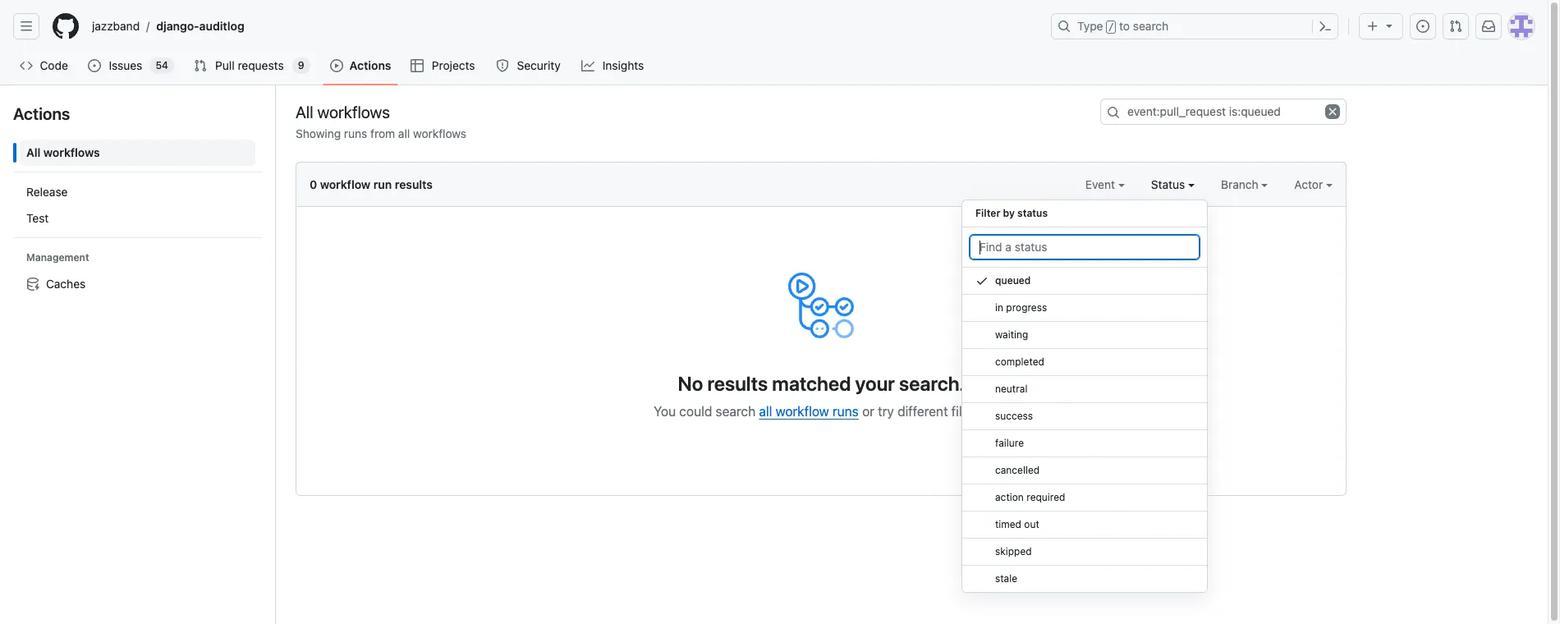 Task type: vqa. For each thing, say whether or not it's contained in the screenshot.
main
no



Task type: describe. For each thing, give the bounding box(es) containing it.
insights link
[[575, 53, 652, 78]]

1 horizontal spatial runs
[[833, 404, 859, 419]]

type
[[1078, 19, 1103, 33]]

filter by status
[[976, 207, 1048, 219]]

1 vertical spatial workflows
[[413, 126, 467, 140]]

in
[[995, 301, 1004, 314]]

waiting link
[[963, 322, 1207, 349]]

actor
[[1295, 177, 1326, 191]]

action required
[[995, 491, 1066, 503]]

jazzband
[[92, 19, 140, 33]]

requests
[[238, 58, 284, 72]]

search.
[[899, 372, 965, 395]]

action required link
[[963, 485, 1207, 512]]

completed link
[[963, 349, 1207, 376]]

table image
[[411, 59, 424, 72]]

all for workflow
[[759, 404, 772, 419]]

failure link
[[963, 430, 1207, 457]]

0 vertical spatial actions
[[350, 58, 391, 72]]

1 horizontal spatial all
[[296, 102, 313, 121]]

skipped link
[[963, 539, 1207, 566]]

showing runs from all workflows
[[296, 126, 467, 140]]

no
[[678, 372, 703, 395]]

skipped
[[995, 545, 1032, 558]]

54
[[156, 59, 168, 71]]

check image
[[976, 274, 989, 287]]

workflows inside all workflows link
[[43, 145, 100, 159]]

all workflows link
[[20, 140, 255, 166]]

queued
[[995, 274, 1031, 287]]

code link
[[13, 53, 75, 78]]

release link
[[20, 179, 255, 205]]

clear filters image
[[1326, 104, 1340, 119]]

you could search all workflow runs or try different filters.
[[654, 404, 989, 419]]

all for workflows
[[398, 126, 410, 140]]

/ for jazzband
[[146, 19, 150, 33]]

waiting
[[995, 329, 1029, 341]]

cancelled link
[[963, 457, 1207, 485]]

matched
[[772, 372, 851, 395]]

graph image
[[582, 59, 595, 72]]

security
[[517, 58, 561, 72]]

release
[[26, 185, 68, 199]]

0 vertical spatial runs
[[344, 126, 367, 140]]

shield image
[[496, 59, 509, 72]]

in progress link
[[963, 295, 1207, 322]]

showing
[[296, 126, 341, 140]]

0 vertical spatial search
[[1133, 19, 1169, 33]]

in progress
[[995, 301, 1047, 314]]

actor button
[[1295, 176, 1333, 193]]

projects
[[432, 58, 475, 72]]

test
[[26, 211, 49, 225]]

timed
[[995, 518, 1022, 531]]

status
[[1151, 177, 1188, 191]]

pull requests
[[215, 58, 284, 72]]

command palette image
[[1319, 20, 1332, 33]]

auditlog
[[199, 19, 244, 33]]

security link
[[490, 53, 569, 78]]

out
[[1024, 518, 1040, 531]]

or
[[862, 404, 875, 419]]

status button
[[1151, 176, 1195, 193]]

git pull request image
[[1450, 20, 1463, 33]]

test link
[[20, 205, 255, 232]]

0 horizontal spatial actions
[[13, 104, 70, 123]]

different
[[898, 404, 948, 419]]



Task type: locate. For each thing, give the bounding box(es) containing it.
menu
[[962, 193, 1208, 606]]

github actions image
[[788, 273, 854, 338]]

1 vertical spatial all workflows
[[26, 145, 100, 159]]

1 vertical spatial actions
[[13, 104, 70, 123]]

issue opened image for git pull request image
[[1417, 20, 1430, 33]]

0 vertical spatial all
[[296, 102, 313, 121]]

django-auditlog link
[[150, 13, 251, 39]]

0 horizontal spatial workflows
[[43, 145, 100, 159]]

1 horizontal spatial issue opened image
[[1417, 20, 1430, 33]]

git pull request image
[[194, 59, 207, 72]]

0 vertical spatial results
[[395, 177, 433, 191]]

plus image
[[1367, 20, 1380, 33]]

9
[[298, 59, 304, 71]]

type / to search
[[1078, 19, 1169, 33]]

from
[[370, 126, 395, 140]]

issues
[[109, 58, 142, 72]]

1 horizontal spatial search
[[1133, 19, 1169, 33]]

filters.
[[952, 404, 989, 419]]

/ inside type / to search
[[1109, 21, 1114, 33]]

cancelled
[[995, 464, 1040, 476]]

1 vertical spatial workflow
[[776, 404, 829, 419]]

event
[[1086, 177, 1118, 191]]

Find a status text field
[[969, 234, 1201, 260]]

0 vertical spatial all
[[398, 126, 410, 140]]

success
[[995, 410, 1033, 422]]

/
[[146, 19, 150, 33], [1109, 21, 1114, 33]]

your
[[855, 372, 895, 395]]

triangle down image
[[1383, 19, 1396, 32]]

all up showing
[[296, 102, 313, 121]]

neutral link
[[963, 376, 1207, 403]]

1 vertical spatial issue opened image
[[88, 59, 101, 72]]

menu containing filter by status
[[962, 193, 1208, 606]]

list containing all workflows
[[13, 133, 262, 304]]

0 vertical spatial issue opened image
[[1417, 20, 1430, 33]]

actions right play icon
[[350, 58, 391, 72]]

0 horizontal spatial all
[[398, 126, 410, 140]]

failure
[[995, 437, 1024, 449]]

1 vertical spatial all
[[759, 404, 772, 419]]

success link
[[963, 403, 1207, 430]]

progress
[[1006, 301, 1047, 314]]

caches
[[46, 277, 86, 291]]

results right run
[[395, 177, 433, 191]]

0 horizontal spatial search
[[716, 404, 756, 419]]

workflow down matched
[[776, 404, 829, 419]]

runs left or
[[833, 404, 859, 419]]

workflows up showing runs from all workflows
[[317, 102, 390, 121]]

caches link
[[20, 271, 255, 297]]

/ left to
[[1109, 21, 1114, 33]]

/ left django-
[[146, 19, 150, 33]]

0 vertical spatial workflows
[[317, 102, 390, 121]]

2 horizontal spatial workflows
[[413, 126, 467, 140]]

all
[[296, 102, 313, 121], [26, 145, 41, 159]]

1 horizontal spatial actions
[[350, 58, 391, 72]]

issue opened image for git pull request icon
[[88, 59, 101, 72]]

0 horizontal spatial results
[[395, 177, 433, 191]]

status
[[1018, 207, 1048, 219]]

stale link
[[963, 566, 1207, 593]]

run
[[374, 177, 392, 191]]

0 horizontal spatial runs
[[344, 126, 367, 140]]

workflow right 0
[[320, 177, 371, 191]]

try
[[878, 404, 894, 419]]

list containing jazzband
[[85, 13, 1041, 39]]

all right from
[[398, 126, 410, 140]]

/ for type
[[1109, 21, 1114, 33]]

0 horizontal spatial workflow
[[320, 177, 371, 191]]

2 vertical spatial workflows
[[43, 145, 100, 159]]

pull
[[215, 58, 235, 72]]

all workflows
[[296, 102, 390, 121], [26, 145, 100, 159]]

notifications image
[[1482, 20, 1496, 33]]

filter
[[976, 207, 1001, 219]]

results right no
[[708, 372, 768, 395]]

stale
[[995, 572, 1018, 585]]

issue opened image left git pull request image
[[1417, 20, 1430, 33]]

filter workflows element
[[20, 179, 255, 232]]

1 vertical spatial search
[[716, 404, 756, 419]]

issue opened image
[[1417, 20, 1430, 33], [88, 59, 101, 72]]

0 horizontal spatial all workflows
[[26, 145, 100, 159]]

search image
[[1107, 106, 1120, 119]]

all down matched
[[759, 404, 772, 419]]

0 horizontal spatial issue opened image
[[88, 59, 101, 72]]

timed out link
[[963, 512, 1207, 539]]

0 workflow run results
[[310, 177, 433, 191]]

1 vertical spatial results
[[708, 372, 768, 395]]

homepage image
[[53, 13, 79, 39]]

workflows
[[317, 102, 390, 121], [413, 126, 467, 140], [43, 145, 100, 159]]

to
[[1120, 19, 1130, 33]]

code
[[40, 58, 68, 72]]

all workflows up showing
[[296, 102, 390, 121]]

None search field
[[1101, 99, 1347, 125]]

code image
[[20, 59, 33, 72]]

could
[[679, 404, 712, 419]]

1 vertical spatial runs
[[833, 404, 859, 419]]

search
[[1133, 19, 1169, 33], [716, 404, 756, 419]]

1 vertical spatial all
[[26, 145, 41, 159]]

jazzband link
[[85, 13, 146, 39]]

queued link
[[963, 268, 1207, 295]]

actions
[[350, 58, 391, 72], [13, 104, 70, 123]]

runs left from
[[344, 126, 367, 140]]

all up release
[[26, 145, 41, 159]]

actions link
[[323, 53, 398, 78]]

jazzband / django-auditlog
[[92, 19, 244, 33]]

timed out
[[995, 518, 1040, 531]]

completed
[[995, 356, 1045, 368]]

1 horizontal spatial all workflows
[[296, 102, 390, 121]]

all workflow runs link
[[759, 404, 859, 419]]

play image
[[330, 59, 343, 72]]

event button
[[1086, 176, 1125, 193]]

you
[[654, 404, 676, 419]]

0 horizontal spatial /
[[146, 19, 150, 33]]

projects link
[[404, 53, 483, 78]]

results
[[395, 177, 433, 191], [708, 372, 768, 395]]

issue opened image left issues
[[88, 59, 101, 72]]

0 vertical spatial list
[[85, 13, 1041, 39]]

workflows right from
[[413, 126, 467, 140]]

0 vertical spatial all workflows
[[296, 102, 390, 121]]

1 vertical spatial list
[[13, 133, 262, 304]]

runs
[[344, 126, 367, 140], [833, 404, 859, 419]]

1 horizontal spatial workflows
[[317, 102, 390, 121]]

management
[[26, 251, 89, 264]]

0 vertical spatial workflow
[[320, 177, 371, 191]]

search right to
[[1133, 19, 1169, 33]]

by
[[1003, 207, 1015, 219]]

1 horizontal spatial /
[[1109, 21, 1114, 33]]

1 horizontal spatial workflow
[[776, 404, 829, 419]]

neutral
[[995, 383, 1028, 395]]

/ inside jazzband / django-auditlog
[[146, 19, 150, 33]]

all
[[398, 126, 410, 140], [759, 404, 772, 419]]

0 horizontal spatial all
[[26, 145, 41, 159]]

insights
[[603, 58, 644, 72]]

no results matched your search.
[[678, 372, 965, 395]]

all workflows up release
[[26, 145, 100, 159]]

workflows up release
[[43, 145, 100, 159]]

list
[[85, 13, 1041, 39], [13, 133, 262, 304]]

all inside all workflows link
[[26, 145, 41, 159]]

1 horizontal spatial all
[[759, 404, 772, 419]]

branch
[[1221, 177, 1262, 191]]

1 horizontal spatial results
[[708, 372, 768, 395]]

search right could
[[716, 404, 756, 419]]

django-
[[156, 19, 199, 33]]

action
[[995, 491, 1024, 503]]

actions down code link
[[13, 104, 70, 123]]

required
[[1027, 491, 1066, 503]]

0
[[310, 177, 317, 191]]



